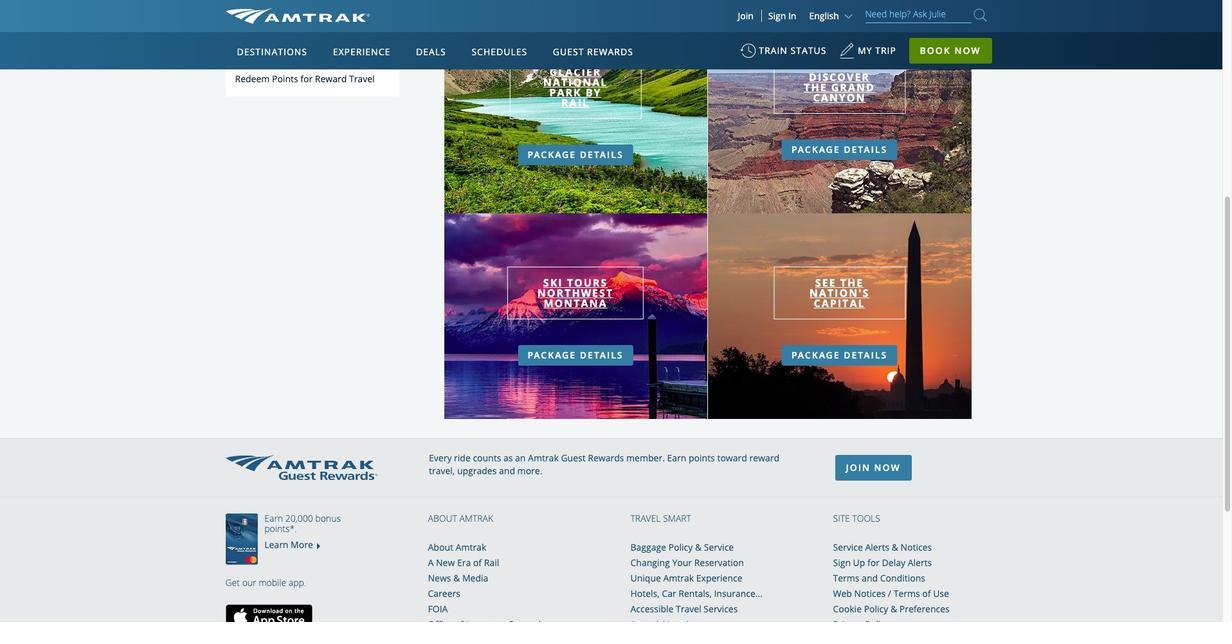 Task type: vqa. For each thing, say whether or not it's contained in the screenshot.
the (PDF,
no



Task type: locate. For each thing, give the bounding box(es) containing it.
earn left 20,000 at left bottom
[[265, 513, 283, 525]]

1 vertical spatial earn
[[265, 513, 283, 525]]

& inside about amtrak a new era of rail news & media careers foia
[[454, 572, 460, 585]]

rewards
[[587, 46, 634, 58], [588, 452, 624, 464]]

deals
[[416, 46, 446, 58]]

join left sign in
[[738, 10, 754, 22]]

glacier
[[550, 65, 602, 79]]

1 vertical spatial of
[[923, 588, 931, 600]]

sign left the up
[[834, 557, 851, 569]]

0 vertical spatial notices
[[901, 542, 932, 554]]

regions map image
[[273, 107, 582, 288]]

2 service from the left
[[834, 542, 863, 554]]

capital
[[814, 296, 866, 311]]

1 vertical spatial for
[[868, 557, 880, 569]]

package down capital
[[792, 349, 841, 361]]

and inside service alerts & notices sign up for delay alerts terms and conditions web notices / terms of use cookie policy & preferences
[[862, 572, 878, 585]]

of left use
[[923, 588, 931, 600]]

policy up your
[[669, 542, 693, 554]]

discover
[[809, 70, 870, 84]]

0 vertical spatial of
[[473, 557, 482, 569]]

1 vertical spatial rail
[[484, 557, 499, 569]]

1 horizontal spatial for
[[868, 557, 880, 569]]

discover the grand canyon
[[804, 70, 876, 105]]

rail up "media"
[[484, 557, 499, 569]]

& inside baggage policy & service changing your reservation unique amtrak experience hotels, car rentals, insurance... accessible travel services
[[695, 542, 702, 554]]

experience down the reservation at right
[[697, 572, 743, 585]]

for
[[301, 73, 313, 85], [868, 557, 880, 569]]

0 horizontal spatial terms
[[834, 572, 860, 585]]

0 horizontal spatial join
[[738, 10, 754, 22]]

0 vertical spatial for
[[301, 73, 313, 85]]

service alerts & notices link
[[834, 542, 932, 554]]

about
[[428, 513, 457, 525], [428, 542, 454, 554]]

conditions
[[881, 572, 926, 585]]

join
[[738, 10, 754, 22], [846, 462, 871, 474]]

rail inside about amtrak a new era of rail news & media careers foia
[[484, 557, 499, 569]]

1 about from the top
[[428, 513, 457, 525]]

the inside discover the grand canyon
[[804, 80, 828, 94]]

rail inside glacier national park by rail
[[562, 96, 590, 110]]

0 horizontal spatial and
[[499, 465, 515, 477]]

learn more link
[[265, 539, 313, 551]]

news & media link
[[428, 572, 489, 585]]

sign up for delay alerts link
[[834, 557, 932, 569]]

1 vertical spatial guest
[[561, 452, 586, 464]]

amtrak down your
[[664, 572, 694, 585]]

0 vertical spatial and
[[499, 465, 515, 477]]

1 horizontal spatial terms
[[894, 588, 921, 600]]

toward
[[718, 452, 748, 464]]

terms up web
[[834, 572, 860, 585]]

earn left points in the right of the page
[[668, 452, 687, 464]]

service up the up
[[834, 542, 863, 554]]

0 horizontal spatial rail
[[484, 557, 499, 569]]

& up changing your reservation 'link'
[[695, 542, 702, 554]]

join inside banner
[[738, 10, 754, 22]]

alerts up conditions
[[908, 557, 932, 569]]

about inside about amtrak a new era of rail news & media careers foia
[[428, 542, 454, 554]]

for inside secondary 'navigation'
[[301, 73, 313, 85]]

car
[[662, 588, 677, 600]]

package for see the nation's capital
[[792, 349, 841, 361]]

english
[[810, 10, 840, 22]]

details
[[844, 143, 888, 155], [580, 148, 624, 161], [580, 349, 624, 361], [844, 349, 888, 361]]

about up new
[[428, 542, 454, 554]]

2 horizontal spatial travel
[[676, 603, 702, 616]]

0 vertical spatial earn
[[668, 452, 687, 464]]

an
[[515, 452, 526, 464]]

era
[[457, 557, 471, 569]]

package
[[792, 143, 841, 155], [528, 148, 577, 161], [528, 349, 577, 361], [792, 349, 841, 361]]

guest rewards
[[553, 46, 634, 58]]

redeem points for reward travel
[[235, 73, 375, 85]]

0 vertical spatial about
[[428, 513, 457, 525]]

foia
[[428, 603, 448, 616]]

1 service from the left
[[704, 542, 734, 554]]

1 vertical spatial experience
[[697, 572, 743, 585]]

in
[[789, 10, 797, 22]]

package details down capital
[[792, 349, 888, 361]]

0 horizontal spatial alerts
[[866, 542, 890, 554]]

1 horizontal spatial join
[[846, 462, 871, 474]]

secondary navigation
[[226, 0, 419, 419]]

notices down terms and conditions link
[[855, 588, 886, 600]]

0 vertical spatial alerts
[[866, 542, 890, 554]]

amtrak up era
[[456, 542, 487, 554]]

travel down rentals,
[[676, 603, 702, 616]]

0 vertical spatial policy
[[669, 542, 693, 554]]

more
[[291, 539, 313, 551]]

cookie policy & preferences link
[[834, 603, 950, 616]]

travel up baggage
[[631, 513, 661, 525]]

2 about from the top
[[428, 542, 454, 554]]

1 vertical spatial terms
[[894, 588, 921, 600]]

package down montana
[[528, 349, 577, 361]]

join now
[[846, 462, 901, 474]]

package details link down capital
[[782, 345, 898, 366]]

1 horizontal spatial and
[[862, 572, 878, 585]]

details down capital
[[844, 349, 888, 361]]

1 vertical spatial and
[[862, 572, 878, 585]]

1 horizontal spatial the
[[841, 276, 864, 290]]

member.
[[627, 452, 665, 464]]

1 horizontal spatial sign
[[834, 557, 851, 569]]

your
[[673, 557, 692, 569]]

rewards inside "popup button"
[[587, 46, 634, 58]]

join now link
[[835, 455, 912, 481]]

experience
[[333, 46, 391, 58], [697, 572, 743, 585]]

package down "canyon"
[[792, 143, 841, 155]]

1 vertical spatial the
[[841, 276, 864, 290]]

package details link down montana
[[518, 345, 633, 366]]

notices up delay at the right bottom
[[901, 542, 932, 554]]

about amtrak
[[428, 513, 494, 525]]

for right the up
[[868, 557, 880, 569]]

amtrak
[[528, 452, 559, 464], [460, 513, 494, 525], [456, 542, 487, 554], [664, 572, 694, 585]]

our
[[242, 577, 256, 589]]

join left 'now'
[[846, 462, 871, 474]]

1 vertical spatial travel
[[631, 513, 661, 525]]

ski tours northwest montana
[[538, 276, 614, 311]]

points*.
[[265, 523, 297, 535]]

banner
[[0, 0, 1223, 297]]

details down "canyon"
[[844, 143, 888, 155]]

1 horizontal spatial of
[[923, 588, 931, 600]]

experience inside "popup button"
[[333, 46, 391, 58]]

guest right the an
[[561, 452, 586, 464]]

and down the up
[[862, 572, 878, 585]]

0 vertical spatial travel
[[349, 73, 375, 85]]

1 horizontal spatial earn
[[668, 452, 687, 464]]

0 vertical spatial the
[[804, 80, 828, 94]]

0 horizontal spatial sign
[[769, 10, 786, 22]]

trip
[[876, 44, 897, 57]]

travel smart
[[631, 513, 692, 525]]

1 horizontal spatial policy
[[865, 603, 889, 616]]

footer
[[0, 439, 1223, 623]]

rail down national
[[562, 96, 590, 110]]

application
[[273, 107, 582, 288]]

notices
[[901, 542, 932, 554], [855, 588, 886, 600]]

package details down montana
[[528, 349, 624, 361]]

& down a new era of rail link
[[454, 572, 460, 585]]

earn inside every ride counts as an amtrak guest rewards member. earn points toward reward travel, upgrades and more.
[[668, 452, 687, 464]]

0 horizontal spatial the
[[804, 80, 828, 94]]

of right era
[[473, 557, 482, 569]]

ski
[[544, 276, 563, 290]]

cookie
[[834, 603, 862, 616]]

1 horizontal spatial alerts
[[908, 557, 932, 569]]

service up the reservation at right
[[704, 542, 734, 554]]

alerts up sign up for delay alerts link
[[866, 542, 890, 554]]

1 horizontal spatial rail
[[562, 96, 590, 110]]

package details link down "canyon"
[[782, 139, 898, 160]]

guest inside every ride counts as an amtrak guest rewards member. earn points toward reward travel, upgrades and more.
[[561, 452, 586, 464]]

policy inside baggage policy & service changing your reservation unique amtrak experience hotels, car rentals, insurance... accessible travel services
[[669, 542, 693, 554]]

amtrak guest rewards preferred mastercard image
[[226, 514, 264, 565]]

about up about amtrak link
[[428, 513, 457, 525]]

2 vertical spatial travel
[[676, 603, 702, 616]]

package details down "canyon"
[[792, 143, 888, 155]]

1 vertical spatial sign
[[834, 557, 851, 569]]

preferences
[[900, 603, 950, 616]]

terms and conditions link
[[834, 572, 926, 585]]

0 vertical spatial experience
[[333, 46, 391, 58]]

glacier national park by rail link
[[510, 56, 642, 119]]

site
[[834, 513, 850, 525]]

amtrak up the 'more.'
[[528, 452, 559, 464]]

tools
[[853, 513, 881, 525]]

1 horizontal spatial experience
[[697, 572, 743, 585]]

and inside every ride counts as an amtrak guest rewards member. earn points toward reward travel, upgrades and more.
[[499, 465, 515, 477]]

of inside service alerts & notices sign up for delay alerts terms and conditions web notices / terms of use cookie policy & preferences
[[923, 588, 931, 600]]

guest up glacier
[[553, 46, 584, 58]]

destinations button
[[232, 34, 313, 70]]

smart
[[663, 513, 692, 525]]

0 vertical spatial sign
[[769, 10, 786, 22]]

get
[[226, 577, 240, 589]]

1 vertical spatial rewards
[[588, 452, 624, 464]]

and down as
[[499, 465, 515, 477]]

unique
[[631, 572, 661, 585]]

destinations
[[237, 46, 308, 58]]

0 vertical spatial rewards
[[587, 46, 634, 58]]

accessible travel services link
[[631, 603, 738, 616]]

book now button
[[909, 38, 992, 64]]

0 horizontal spatial experience
[[333, 46, 391, 58]]

0 horizontal spatial of
[[473, 557, 482, 569]]

0 vertical spatial guest
[[553, 46, 584, 58]]

the down status
[[804, 80, 828, 94]]

0 horizontal spatial travel
[[349, 73, 375, 85]]

package down "park"
[[528, 148, 577, 161]]

bonus
[[315, 513, 341, 525]]

1 vertical spatial about
[[428, 542, 454, 554]]

terms down conditions
[[894, 588, 921, 600]]

0 horizontal spatial service
[[704, 542, 734, 554]]

the inside see the nation's capital
[[841, 276, 864, 290]]

guest inside guest rewards "popup button"
[[553, 46, 584, 58]]

0 horizontal spatial for
[[301, 73, 313, 85]]

terms
[[834, 572, 860, 585], [894, 588, 921, 600]]

0 vertical spatial rail
[[562, 96, 590, 110]]

travel inside baggage policy & service changing your reservation unique amtrak experience hotels, car rentals, insurance... accessible travel services
[[676, 603, 702, 616]]

package for glacier national park by rail
[[528, 148, 577, 161]]

train status link
[[741, 39, 827, 70]]

0 horizontal spatial earn
[[265, 513, 283, 525]]

details down montana
[[580, 349, 624, 361]]

rewards inside every ride counts as an amtrak guest rewards member. earn points toward reward travel, upgrades and more.
[[588, 452, 624, 464]]

service inside baggage policy & service changing your reservation unique amtrak experience hotels, car rentals, insurance... accessible travel services
[[704, 542, 734, 554]]

package details link down "park"
[[518, 145, 633, 165]]

alerts
[[866, 542, 890, 554], [908, 557, 932, 569]]

discover the grand canyon link
[[774, 61, 906, 114]]

package for ski tours northwest montana
[[528, 349, 577, 361]]

rewards up glacier
[[587, 46, 634, 58]]

travel
[[349, 73, 375, 85], [631, 513, 661, 525], [676, 603, 702, 616]]

1 vertical spatial join
[[846, 462, 871, 474]]

policy down '/'
[[865, 603, 889, 616]]

deals button
[[411, 34, 452, 70]]

now
[[955, 44, 982, 57]]

rail
[[562, 96, 590, 110], [484, 557, 499, 569]]

amtrak up about amtrak link
[[460, 513, 494, 525]]

details down by
[[580, 148, 624, 161]]

rewards left member.
[[588, 452, 624, 464]]

the up capital
[[841, 276, 864, 290]]

english button
[[810, 10, 856, 22]]

sign left in
[[769, 10, 786, 22]]

travel down experience "popup button"
[[349, 73, 375, 85]]

for inside service alerts & notices sign up for delay alerts terms and conditions web notices / terms of use cookie policy & preferences
[[868, 557, 880, 569]]

sign
[[769, 10, 786, 22], [834, 557, 851, 569]]

0 horizontal spatial notices
[[855, 588, 886, 600]]

experience up reward
[[333, 46, 391, 58]]

package details down "park"
[[528, 148, 624, 161]]

1 horizontal spatial service
[[834, 542, 863, 554]]

package for discover the grand canyon
[[792, 143, 841, 155]]

my
[[858, 44, 873, 57]]

delay
[[882, 557, 906, 569]]

sign inside service alerts & notices sign up for delay alerts terms and conditions web notices / terms of use cookie policy & preferences
[[834, 557, 851, 569]]

see
[[816, 276, 837, 290]]

0 horizontal spatial policy
[[669, 542, 693, 554]]

package details for by
[[528, 148, 624, 161]]

park
[[550, 85, 582, 99]]

1 vertical spatial policy
[[865, 603, 889, 616]]

0 vertical spatial join
[[738, 10, 754, 22]]

amtrak inside about amtrak a new era of rail news & media careers foia
[[456, 542, 487, 554]]

and
[[499, 465, 515, 477], [862, 572, 878, 585]]

for right points
[[301, 73, 313, 85]]

join inside join now link
[[846, 462, 871, 474]]



Task type: describe. For each thing, give the bounding box(es) containing it.
the for discover
[[804, 80, 828, 94]]

amtrak inside baggage policy & service changing your reservation unique amtrak experience hotels, car rentals, insurance... accessible travel services
[[664, 572, 694, 585]]

policy inside service alerts & notices sign up for delay alerts terms and conditions web notices / terms of use cookie policy & preferences
[[865, 603, 889, 616]]

glacier national park by rail
[[544, 65, 608, 110]]

about for about amtrak
[[428, 513, 457, 525]]

about amtrak link
[[428, 542, 487, 554]]

changing
[[631, 557, 670, 569]]

about amtrak a new era of rail news & media careers foia
[[428, 542, 499, 616]]

amtrak inside every ride counts as an amtrak guest rewards member. earn points toward reward travel, upgrades and more.
[[528, 452, 559, 464]]

counts
[[473, 452, 501, 464]]

reward
[[315, 73, 347, 85]]

20,000
[[286, 513, 313, 525]]

baggage policy & service link
[[631, 542, 734, 554]]

sign inside banner
[[769, 10, 786, 22]]

baggage
[[631, 542, 667, 554]]

my trip button
[[840, 39, 897, 70]]

package details link for capital
[[782, 345, 898, 366]]

Please enter your search item search field
[[866, 6, 972, 23]]

ski tours northwest montana link
[[508, 267, 644, 320]]

montana
[[544, 296, 608, 311]]

/
[[888, 588, 892, 600]]

package details link for by
[[518, 145, 633, 165]]

site tools
[[834, 513, 881, 525]]

join for join
[[738, 10, 754, 22]]

schedules link
[[467, 32, 533, 69]]

canyon
[[814, 90, 866, 105]]

use
[[934, 588, 950, 600]]

package details link for canyon
[[782, 139, 898, 160]]

train status
[[759, 44, 827, 57]]

1 vertical spatial alerts
[[908, 557, 932, 569]]

guest rewards button
[[548, 34, 639, 70]]

careers
[[428, 588, 461, 600]]

nation's
[[810, 286, 870, 300]]

package details link for montana
[[518, 345, 633, 366]]

experience inside baggage policy & service changing your reservation unique amtrak experience hotels, car rentals, insurance... accessible travel services
[[697, 572, 743, 585]]

service inside service alerts & notices sign up for delay alerts terms and conditions web notices / terms of use cookie policy & preferences
[[834, 542, 863, 554]]

see the nation's capital
[[810, 276, 870, 311]]

travel,
[[429, 465, 455, 477]]

careers link
[[428, 588, 461, 600]]

services
[[704, 603, 738, 616]]

more.
[[518, 465, 543, 477]]

by
[[586, 85, 602, 99]]

a
[[428, 557, 434, 569]]

travel inside secondary 'navigation'
[[349, 73, 375, 85]]

earn 20,000 bonus points*. learn more
[[265, 513, 341, 551]]

details for discover the grand canyon
[[844, 143, 888, 155]]

package details for canyon
[[792, 143, 888, 155]]

hotels,
[[631, 588, 660, 600]]

every ride counts as an amtrak guest rewards member. earn points toward reward travel, upgrades and more.
[[429, 452, 780, 477]]

a new era of rail link
[[428, 557, 499, 569]]

get our mobile app.
[[226, 577, 306, 589]]

hotels, car rentals, insurance... link
[[631, 588, 763, 600]]

foia link
[[428, 603, 448, 616]]

insurance...
[[714, 588, 763, 600]]

changing your reservation link
[[631, 557, 744, 569]]

application inside banner
[[273, 107, 582, 288]]

& up delay at the right bottom
[[892, 542, 899, 554]]

web
[[834, 588, 852, 600]]

status
[[791, 44, 827, 57]]

my trip
[[858, 44, 897, 57]]

grand
[[832, 80, 876, 94]]

join button
[[731, 10, 762, 22]]

join for join now
[[846, 462, 871, 474]]

book
[[920, 44, 951, 57]]

train
[[759, 44, 788, 57]]

search icon image
[[974, 6, 987, 24]]

details for ski tours northwest montana
[[580, 349, 624, 361]]

service alerts & notices sign up for delay alerts terms and conditions web notices / terms of use cookie policy & preferences
[[834, 542, 950, 616]]

schedules
[[472, 46, 528, 58]]

redeem
[[235, 73, 270, 85]]

reservation
[[695, 557, 744, 569]]

points
[[272, 73, 298, 85]]

amtrak guest rewards image
[[226, 456, 378, 481]]

as
[[504, 452, 513, 464]]

tours
[[567, 276, 608, 290]]

learn
[[265, 539, 289, 551]]

web notices / terms of use link
[[834, 588, 950, 600]]

sign in button
[[769, 10, 797, 22]]

amtrak image
[[226, 8, 370, 24]]

of inside about amtrak a new era of rail news & media careers foia
[[473, 557, 482, 569]]

experience button
[[328, 34, 396, 70]]

every
[[429, 452, 452, 464]]

unique amtrak experience link
[[631, 572, 743, 585]]

earn inside earn 20,000 bonus points*. learn more
[[265, 513, 283, 525]]

northwest
[[538, 286, 614, 300]]

national
[[544, 75, 608, 89]]

rentals,
[[679, 588, 712, 600]]

app.
[[289, 577, 306, 589]]

sign in
[[769, 10, 797, 22]]

1 vertical spatial notices
[[855, 588, 886, 600]]

0 vertical spatial terms
[[834, 572, 860, 585]]

up
[[854, 557, 866, 569]]

1 horizontal spatial travel
[[631, 513, 661, 525]]

banner containing join
[[0, 0, 1223, 297]]

now
[[875, 462, 901, 474]]

reward
[[750, 452, 780, 464]]

1 horizontal spatial notices
[[901, 542, 932, 554]]

& down web notices / terms of use link
[[891, 603, 898, 616]]

new
[[436, 557, 455, 569]]

the for see
[[841, 276, 864, 290]]

footer containing every ride counts as an amtrak guest rewards member. earn points toward reward travel, upgrades and more.
[[0, 439, 1223, 623]]

details for glacier national park by rail
[[580, 148, 624, 161]]

details for see the nation's capital
[[844, 349, 888, 361]]

package details for montana
[[528, 349, 624, 361]]

package details for capital
[[792, 349, 888, 361]]

about for about amtrak a new era of rail news & media careers foia
[[428, 542, 454, 554]]

upgrades
[[457, 465, 497, 477]]



